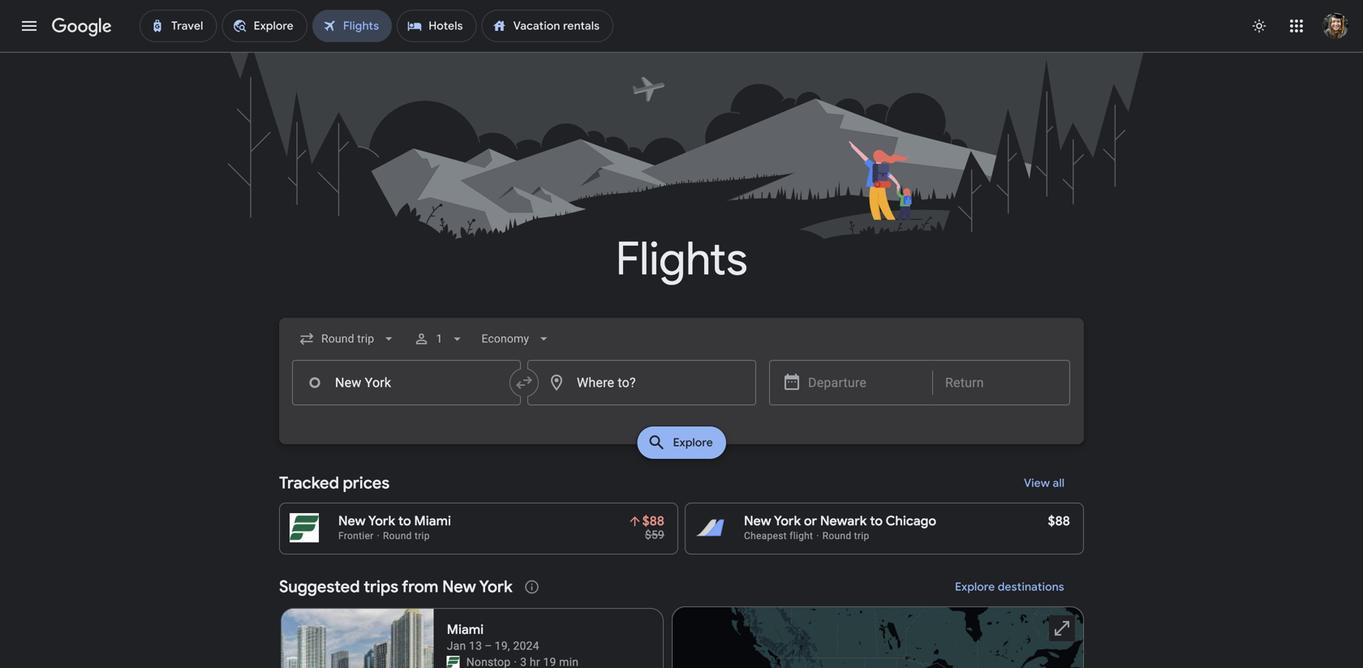 Task type: locate. For each thing, give the bounding box(es) containing it.
explore button
[[637, 427, 726, 459]]

new up the cheapest
[[744, 513, 771, 530]]

main menu image
[[19, 16, 39, 36]]

explore inside flight search box
[[673, 436, 713, 450]]

view
[[1024, 476, 1050, 491]]

0 horizontal spatial 88 us dollars text field
[[642, 513, 664, 530]]

suggested
[[279, 577, 360, 598]]

miami
[[414, 513, 451, 530], [447, 622, 484, 639]]

jan
[[447, 640, 466, 653]]

1 to from the left
[[398, 513, 411, 530]]

york up the cheapest flight
[[774, 513, 801, 530]]

trip down new york to miami
[[415, 531, 430, 542]]

miami up jan at left bottom
[[447, 622, 484, 639]]

trips
[[364, 577, 398, 598]]

york up frontier
[[368, 513, 395, 530]]

2 horizontal spatial york
[[774, 513, 801, 530]]

frontier image
[[447, 656, 460, 669]]

cheapest
[[744, 531, 787, 542]]

1 horizontal spatial york
[[479, 577, 512, 598]]

0 horizontal spatial to
[[398, 513, 411, 530]]

new up frontier
[[338, 513, 366, 530]]

1 horizontal spatial 88 us dollars text field
[[1048, 513, 1070, 530]]

Return text field
[[945, 361, 1057, 405]]

1
[[436, 332, 442, 346]]

trip down newark
[[854, 531, 869, 542]]

1 horizontal spatial round trip
[[822, 531, 869, 542]]

new right the from
[[442, 577, 476, 598]]

all
[[1053, 476, 1064, 491]]

None field
[[292, 325, 403, 354], [475, 325, 558, 354], [292, 325, 403, 354], [475, 325, 558, 354]]

explore destinations button
[[936, 568, 1084, 607]]

2 horizontal spatial new
[[744, 513, 771, 530]]

0 horizontal spatial trip
[[415, 531, 430, 542]]

york
[[368, 513, 395, 530], [774, 513, 801, 530], [479, 577, 512, 598]]

miami up the from
[[414, 513, 451, 530]]

round down new york or newark to chicago
[[822, 531, 851, 542]]

0 horizontal spatial explore
[[673, 436, 713, 450]]

1 horizontal spatial to
[[870, 513, 883, 530]]

0 vertical spatial miami
[[414, 513, 451, 530]]

to up suggested trips from new york
[[398, 513, 411, 530]]

1 horizontal spatial $88
[[1048, 513, 1070, 530]]

new
[[338, 513, 366, 530], [744, 513, 771, 530], [442, 577, 476, 598]]

Flight search field
[[266, 318, 1097, 464]]

explore up tracked prices region
[[673, 436, 713, 450]]

 image
[[514, 655, 517, 669]]

explore destinations
[[955, 580, 1064, 595]]

2024
[[513, 640, 539, 653]]

to right newark
[[870, 513, 883, 530]]

2 trip from the left
[[854, 531, 869, 542]]

88 US dollars text field
[[642, 513, 664, 530], [1048, 513, 1070, 530]]

0 horizontal spatial york
[[368, 513, 395, 530]]

1 vertical spatial explore
[[955, 580, 995, 595]]

round down new york to miami
[[383, 531, 412, 542]]

tracked prices
[[279, 473, 390, 494]]

explore
[[673, 436, 713, 450], [955, 580, 995, 595]]

new inside region
[[442, 577, 476, 598]]

miami inside tracked prices region
[[414, 513, 451, 530]]

1 vertical spatial miami
[[447, 622, 484, 639]]

explore inside suggested trips from new york region
[[955, 580, 995, 595]]

round trip for miami
[[383, 531, 430, 542]]

None text field
[[292, 360, 521, 406]]

59 US dollars text field
[[645, 529, 664, 542]]

york up miami jan 13 – 19, 2024
[[479, 577, 512, 598]]

2 to from the left
[[870, 513, 883, 530]]

1 trip from the left
[[415, 531, 430, 542]]

trip
[[415, 531, 430, 542], [854, 531, 869, 542]]

0 horizontal spatial $88
[[642, 513, 664, 530]]

1 horizontal spatial explore
[[955, 580, 995, 595]]

to
[[398, 513, 411, 530], [870, 513, 883, 530]]

$59
[[645, 529, 664, 542]]

$88
[[642, 513, 664, 530], [1048, 513, 1070, 530]]

round trip
[[383, 531, 430, 542], [822, 531, 869, 542]]

prices
[[343, 473, 390, 494]]

1 horizontal spatial trip
[[854, 531, 869, 542]]

1 round from the left
[[383, 531, 412, 542]]

suggested trips from new york
[[279, 577, 512, 598]]

1 horizontal spatial round
[[822, 531, 851, 542]]

york for to
[[368, 513, 395, 530]]

1 horizontal spatial new
[[442, 577, 476, 598]]

round trip down newark
[[822, 531, 869, 542]]

1 round trip from the left
[[383, 531, 430, 542]]

0 horizontal spatial round
[[383, 531, 412, 542]]

0 vertical spatial explore
[[673, 436, 713, 450]]

2 round trip from the left
[[822, 531, 869, 542]]

0 horizontal spatial round trip
[[383, 531, 430, 542]]

none text field inside flight search box
[[292, 360, 521, 406]]

round trip down new york to miami
[[383, 531, 430, 542]]

explore left destinations
[[955, 580, 995, 595]]

or
[[804, 513, 817, 530]]

0 horizontal spatial new
[[338, 513, 366, 530]]

2 round from the left
[[822, 531, 851, 542]]

destinations
[[998, 580, 1064, 595]]

round
[[383, 531, 412, 542], [822, 531, 851, 542]]



Task type: describe. For each thing, give the bounding box(es) containing it.
new york or newark to chicago
[[744, 513, 936, 530]]

explore for explore
[[673, 436, 713, 450]]

1 88 us dollars text field from the left
[[642, 513, 664, 530]]

new york to miami
[[338, 513, 451, 530]]

trip for miami
[[415, 531, 430, 542]]

explore for explore destinations
[[955, 580, 995, 595]]

1 button
[[407, 320, 472, 359]]

miami inside miami jan 13 – 19, 2024
[[447, 622, 484, 639]]

tracked
[[279, 473, 339, 494]]

round for to
[[383, 531, 412, 542]]

flight
[[790, 531, 813, 542]]

york inside region
[[479, 577, 512, 598]]

Departure text field
[[808, 361, 920, 405]]

round for or
[[822, 531, 851, 542]]

new for new york or newark to chicago
[[744, 513, 771, 530]]

tracked prices region
[[279, 464, 1084, 555]]

cheapest flight
[[744, 531, 813, 542]]

round trip for newark
[[822, 531, 869, 542]]

2 $88 from the left
[[1048, 513, 1070, 530]]

13 – 19,
[[469, 640, 510, 653]]

frontier
[[338, 531, 374, 542]]

newark
[[820, 513, 867, 530]]

view all
[[1024, 476, 1064, 491]]

2 88 us dollars text field from the left
[[1048, 513, 1070, 530]]

from
[[402, 577, 438, 598]]

change appearance image
[[1240, 6, 1279, 45]]

york for or
[[774, 513, 801, 530]]

trip for newark
[[854, 531, 869, 542]]

miami jan 13 – 19, 2024
[[447, 622, 539, 653]]

Where to? text field
[[527, 360, 756, 406]]

new for new york to miami
[[338, 513, 366, 530]]

chicago
[[886, 513, 936, 530]]

1 $88 from the left
[[642, 513, 664, 530]]

flights
[[615, 231, 748, 288]]

suggested trips from new york region
[[279, 568, 1084, 669]]



Task type: vqa. For each thing, say whether or not it's contained in the screenshot.
1st "together" from the bottom of the RETURNING FLIGHTS main content
no



